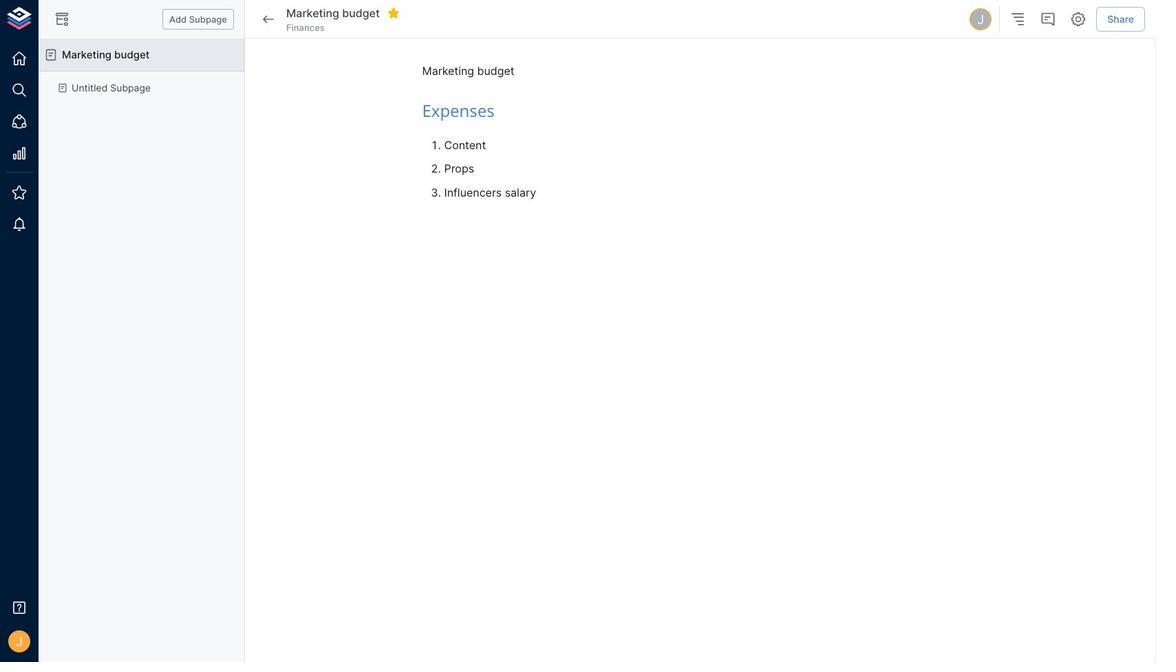 Task type: locate. For each thing, give the bounding box(es) containing it.
remove favorite image
[[388, 7, 400, 19]]

hide wiki image
[[54, 11, 70, 28]]

go back image
[[260, 11, 277, 28]]

settings image
[[1071, 11, 1087, 28]]



Task type: vqa. For each thing, say whether or not it's contained in the screenshot.
Table of Contents icon
yes



Task type: describe. For each thing, give the bounding box(es) containing it.
comments image
[[1040, 11, 1057, 28]]

table of contents image
[[1010, 11, 1027, 28]]



